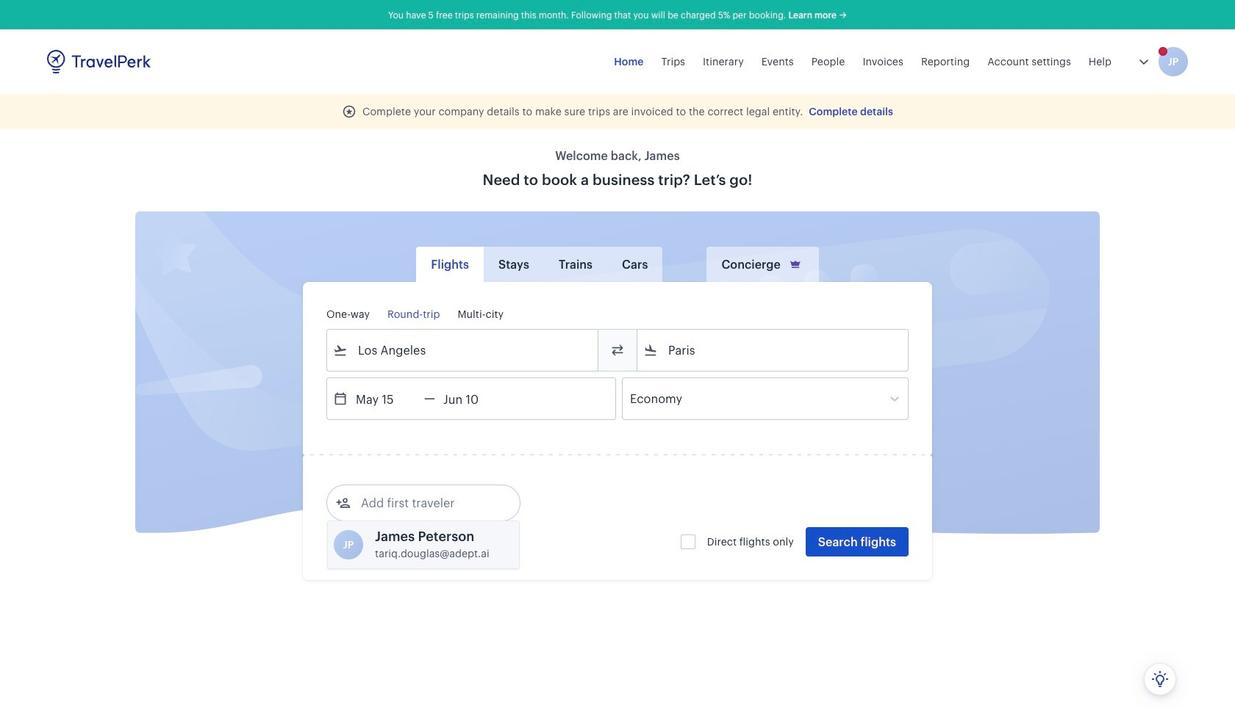 Task type: describe. For each thing, give the bounding box(es) containing it.
From search field
[[348, 339, 579, 362]]

Return text field
[[435, 379, 512, 420]]



Task type: locate. For each thing, give the bounding box(es) containing it.
To search field
[[658, 339, 889, 362]]

Add first traveler search field
[[351, 492, 504, 515]]

Depart text field
[[348, 379, 424, 420]]



